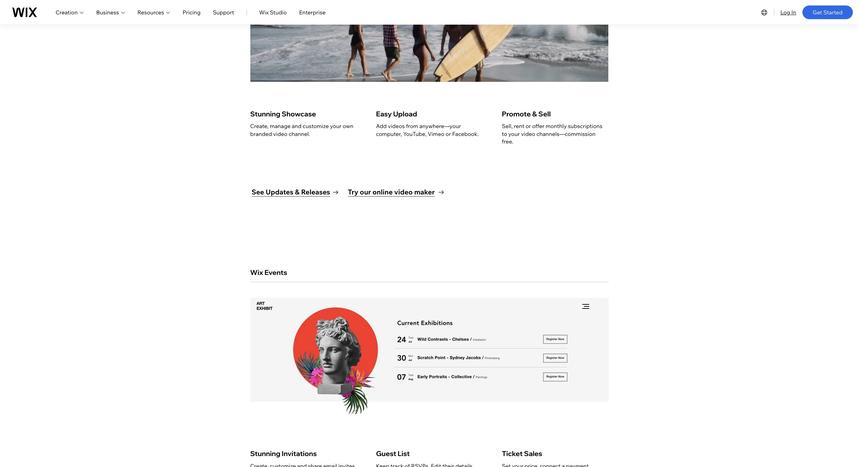 Task type: describe. For each thing, give the bounding box(es) containing it.
monthly
[[546, 123, 567, 130]]

business button
[[96, 8, 125, 16]]

promote
[[502, 110, 531, 118]]

support
[[213, 9, 234, 16]]

wix events
[[250, 269, 287, 277]]

log in link
[[781, 8, 796, 16]]

our
[[360, 188, 371, 197]]

list containing stunning invitations
[[250, 433, 607, 468]]

sell, rent or offer monthly subscriptions to your video channels—commission free.
[[502, 123, 603, 145]]

resources
[[137, 9, 164, 16]]

creation
[[56, 9, 78, 16]]

wix for wix events
[[250, 269, 263, 277]]

list containing stunning showcase
[[250, 93, 607, 163]]

releases
[[301, 188, 330, 197]]

from
[[406, 123, 418, 130]]

stunning for stunning invitations
[[250, 450, 280, 459]]

add
[[376, 123, 387, 130]]

videos
[[388, 123, 405, 130]]

sell,
[[502, 123, 513, 130]]

"all videos" channel videos widget element
[[269, 0, 406, 67]]

showcase
[[282, 110, 316, 118]]

try our online video maker link
[[348, 188, 444, 197]]

stunning invitations
[[250, 450, 317, 459]]

enterprise
[[299, 9, 326, 16]]

video inside the sell, rent or offer monthly subscriptions to your video channels—commission free.
[[521, 131, 535, 137]]

see updates & releases
[[252, 188, 330, 197]]

your inside the sell, rent or offer monthly subscriptions to your video channels—commission free.
[[509, 131, 520, 137]]

offer
[[532, 123, 545, 130]]

subscriptions
[[568, 123, 603, 130]]

guest list
[[376, 450, 410, 459]]

log in
[[781, 9, 796, 16]]

video inside create, manage and customize your own branded video channel.
[[273, 131, 287, 137]]

rent
[[514, 123, 525, 130]]

upload
[[393, 110, 417, 118]]

support link
[[213, 8, 234, 16]]

or inside the sell, rent or offer monthly subscriptions to your video channels—commission free.
[[526, 123, 531, 130]]

all videos image
[[269, 0, 406, 67]]

enterprise link
[[299, 8, 326, 16]]

youtube,
[[403, 131, 427, 137]]

wix studio
[[259, 9, 287, 16]]

stunning for stunning showcase
[[250, 110, 280, 118]]

guest
[[376, 450, 396, 459]]



Task type: locate. For each thing, give the bounding box(es) containing it.
maker
[[414, 188, 435, 197]]

channels—commission
[[537, 131, 596, 137]]

own
[[343, 123, 354, 130]]

video right online
[[394, 188, 413, 197]]

easy
[[376, 110, 392, 118]]

online
[[373, 188, 393, 197]]

list
[[250, 93, 607, 163], [250, 433, 607, 468]]

create,
[[250, 123, 269, 130]]

your down rent
[[509, 131, 520, 137]]

1 vertical spatial your
[[509, 131, 520, 137]]

see
[[252, 188, 264, 197]]

list
[[398, 450, 410, 459]]

1 vertical spatial wix
[[250, 269, 263, 277]]

1 vertical spatial or
[[446, 131, 451, 137]]

wix for wix studio
[[259, 9, 269, 16]]

video down rent
[[521, 131, 535, 137]]

1 vertical spatial list
[[250, 433, 607, 468]]

promote & sell
[[502, 110, 551, 118]]

1 horizontal spatial video
[[394, 188, 413, 197]]

try
[[348, 188, 358, 197]]

&
[[532, 110, 537, 118], [295, 188, 300, 197]]

free.
[[502, 138, 513, 145]]

wix left the "events" in the left of the page
[[250, 269, 263, 277]]

& right 'updates'
[[295, 188, 300, 197]]

started
[[824, 9, 843, 16]]

log
[[781, 9, 790, 16]]

sales
[[524, 450, 542, 459]]

customize
[[303, 123, 329, 130]]

language selector, english selected image
[[760, 8, 769, 16]]

to
[[502, 131, 507, 137]]

resources button
[[137, 8, 170, 16]]

stunning up the create,
[[250, 110, 280, 118]]

and
[[292, 123, 302, 130]]

easy upload
[[376, 110, 417, 118]]

2 stunning from the top
[[250, 450, 280, 459]]

events
[[265, 269, 287, 277]]

get started link
[[803, 5, 853, 19]]

video down manage
[[273, 131, 287, 137]]

or inside add videos from anywhere—your computer, youtube, vimeo or facebook.
[[446, 131, 451, 137]]

in
[[792, 9, 796, 16]]

wix left studio
[[259, 9, 269, 16]]

or down anywhere—your
[[446, 131, 451, 137]]

get started
[[813, 9, 843, 16]]

0 horizontal spatial or
[[446, 131, 451, 137]]

website strip for an art gallery with 3 exhibitions image
[[254, 294, 607, 418], [250, 299, 609, 415], [501, 316, 569, 371]]

0 horizontal spatial your
[[330, 123, 342, 130]]

your
[[330, 123, 342, 130], [509, 131, 520, 137]]

branded
[[250, 131, 272, 137]]

pricing link
[[183, 8, 201, 16]]

1 horizontal spatial or
[[526, 123, 531, 130]]

see updates & releases link
[[252, 188, 338, 197]]

or
[[526, 123, 531, 130], [446, 131, 451, 137]]

1 vertical spatial &
[[295, 188, 300, 197]]

video
[[273, 131, 287, 137], [521, 131, 535, 137], [394, 188, 413, 197]]

wix
[[259, 9, 269, 16], [250, 269, 263, 277]]

0 vertical spatial or
[[526, 123, 531, 130]]

wix studio link
[[259, 8, 287, 16]]

0 vertical spatial your
[[330, 123, 342, 130]]

0 horizontal spatial &
[[295, 188, 300, 197]]

0 vertical spatial stunning
[[250, 110, 280, 118]]

business
[[96, 9, 119, 16]]

invitations
[[282, 450, 317, 459]]

try our online video maker
[[348, 188, 435, 197]]

facebook.
[[452, 131, 479, 137]]

stunning left invitations
[[250, 450, 280, 459]]

0 horizontal spatial video
[[273, 131, 287, 137]]

computer,
[[376, 131, 402, 137]]

channel.
[[289, 131, 310, 137]]

sell
[[538, 110, 551, 118]]

& left sell
[[532, 110, 537, 118]]

ticket sales
[[502, 450, 542, 459]]

2 list from the top
[[250, 433, 607, 468]]

your left own at the left
[[330, 123, 342, 130]]

vimeo
[[428, 131, 444, 137]]

stunning showcase
[[250, 110, 316, 118]]

studio
[[270, 9, 287, 16]]

1 horizontal spatial your
[[509, 131, 520, 137]]

add videos from anywhere—your computer, youtube, vimeo or facebook.
[[376, 123, 479, 137]]

anywhere—your
[[420, 123, 461, 130]]

get
[[813, 9, 822, 16]]

pricing
[[183, 9, 201, 16]]

manage
[[270, 123, 291, 130]]

ticket
[[502, 450, 523, 459]]

2 horizontal spatial video
[[521, 131, 535, 137]]

0 vertical spatial list
[[250, 93, 607, 163]]

0 vertical spatial wix
[[259, 9, 269, 16]]

your inside create, manage and customize your own branded video channel.
[[330, 123, 342, 130]]

1 stunning from the top
[[250, 110, 280, 118]]

1 list from the top
[[250, 93, 607, 163]]

create, manage and customize your own branded video channel.
[[250, 123, 354, 137]]

stunning
[[250, 110, 280, 118], [250, 450, 280, 459]]

creation button
[[56, 8, 84, 16]]

or right rent
[[526, 123, 531, 130]]

1 vertical spatial stunning
[[250, 450, 280, 459]]

1 horizontal spatial &
[[532, 110, 537, 118]]

0 vertical spatial &
[[532, 110, 537, 118]]

updates
[[266, 188, 293, 197]]



Task type: vqa. For each thing, say whether or not it's contained in the screenshot.
Stunning
yes



